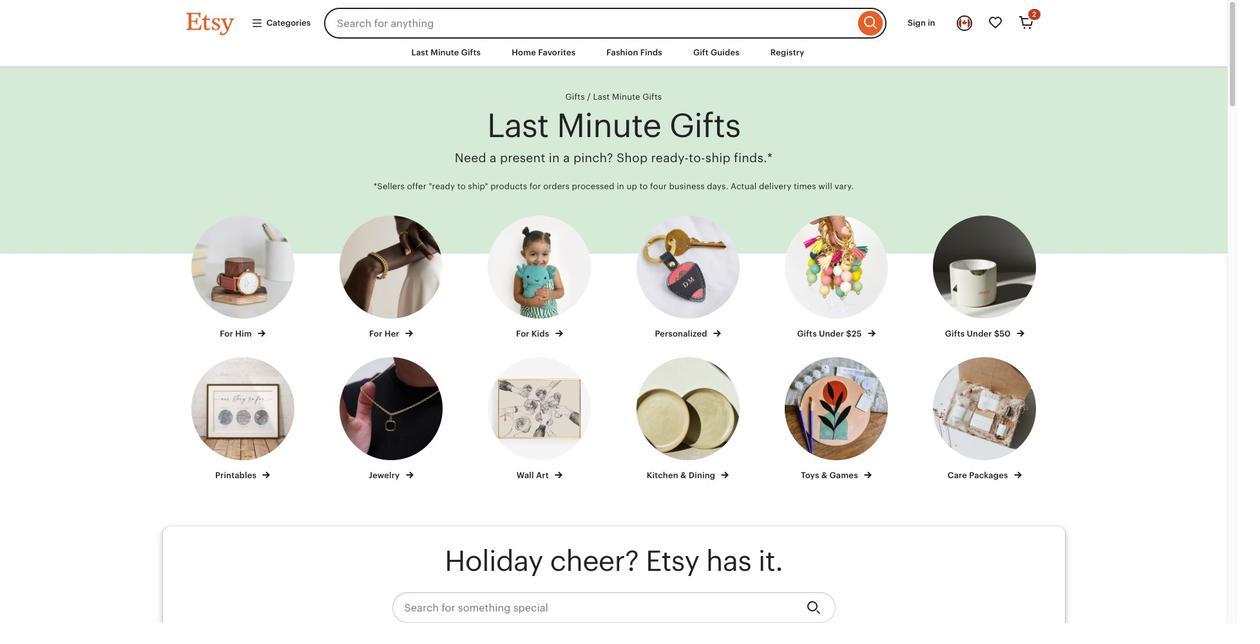 Task type: locate. For each thing, give the bounding box(es) containing it.
gifts inside menu bar
[[461, 48, 481, 57]]

for her link
[[329, 216, 454, 341]]

under
[[819, 329, 844, 339], [967, 329, 992, 339]]

in
[[928, 18, 935, 28], [549, 151, 560, 165], [617, 182, 624, 191]]

gifts left home
[[461, 48, 481, 57]]

holiday cheer? etsy has it.
[[445, 546, 783, 578]]

wall art
[[517, 471, 551, 481]]

last minute gifts link
[[402, 41, 491, 65]]

in right sign
[[928, 18, 935, 28]]

registry link
[[761, 41, 814, 65]]

gift
[[693, 48, 709, 57]]

for him
[[220, 329, 254, 339]]

favorites
[[538, 48, 576, 57]]

0 vertical spatial minute
[[431, 48, 459, 57]]

orders
[[543, 182, 570, 191]]

&
[[681, 471, 687, 481], [822, 471, 828, 481]]

& for kitchen
[[681, 471, 687, 481]]

in up "orders" at the left of page
[[549, 151, 560, 165]]

shop
[[617, 151, 648, 165]]

& for toys
[[822, 471, 828, 481]]

for kids link
[[477, 216, 602, 341]]

"ready
[[429, 182, 455, 191]]

home favorites
[[512, 48, 576, 57]]

for kids
[[516, 329, 551, 339]]

1 horizontal spatial last
[[487, 107, 549, 144]]

1 vertical spatial last minute gifts
[[593, 92, 662, 102]]

categories
[[266, 18, 311, 28]]

1 under from the left
[[819, 329, 844, 339]]

minute
[[431, 48, 459, 57], [612, 92, 640, 102], [557, 107, 661, 144]]

None search field
[[392, 593, 836, 624]]

2 vertical spatial minute
[[557, 107, 661, 144]]

for her
[[369, 329, 402, 339]]

2 under from the left
[[967, 329, 992, 339]]

2 horizontal spatial last
[[593, 92, 610, 102]]

categories button
[[241, 12, 320, 35]]

0 horizontal spatial under
[[819, 329, 844, 339]]

2 for from the left
[[369, 329, 383, 339]]

delivery
[[759, 182, 792, 191]]

2 vertical spatial in
[[617, 182, 624, 191]]

1 for from the left
[[220, 329, 233, 339]]

1 horizontal spatial for
[[369, 329, 383, 339]]

a left 'pinch?'
[[563, 151, 570, 165]]

last minute gifts inside last minute gifts link
[[412, 48, 481, 57]]

actual
[[731, 182, 757, 191]]

to
[[457, 182, 466, 191], [640, 182, 648, 191]]

days.
[[707, 182, 729, 191]]

for left her
[[369, 329, 383, 339]]

toys & games link
[[774, 358, 899, 482]]

0 horizontal spatial in
[[549, 151, 560, 165]]

under inside gifts under $25 link
[[819, 329, 844, 339]]

processed
[[572, 182, 615, 191]]

2 link
[[1011, 8, 1042, 39]]

need a present in a pinch? shop ready-to-ship finds.*
[[455, 151, 773, 165]]

0 horizontal spatial for
[[220, 329, 233, 339]]

3 for from the left
[[516, 329, 530, 339]]

None search field
[[324, 8, 887, 39]]

$25
[[846, 329, 862, 339]]

0 vertical spatial in
[[928, 18, 935, 28]]

0 horizontal spatial to
[[457, 182, 466, 191]]

2 a from the left
[[563, 151, 570, 165]]

a
[[490, 151, 497, 165], [563, 151, 570, 165]]

a right need
[[490, 151, 497, 165]]

1 horizontal spatial to
[[640, 182, 648, 191]]

last
[[412, 48, 428, 57], [593, 92, 610, 102], [487, 107, 549, 144]]

Search for anything text field
[[324, 8, 855, 39]]

to left ship"
[[457, 182, 466, 191]]

0 horizontal spatial &
[[681, 471, 687, 481]]

cheer?
[[550, 546, 639, 578]]

in left up
[[617, 182, 624, 191]]

1 & from the left
[[681, 471, 687, 481]]

will
[[819, 182, 832, 191]]

gifts down the favorites
[[566, 92, 585, 102]]

care packages link
[[922, 358, 1048, 482]]

home
[[512, 48, 536, 57]]

0 horizontal spatial a
[[490, 151, 497, 165]]

1 horizontal spatial under
[[967, 329, 992, 339]]

1 a from the left
[[490, 151, 497, 165]]

menu bar containing last minute gifts
[[163, 39, 1065, 68]]

1 vertical spatial last
[[593, 92, 610, 102]]

menu bar
[[163, 39, 1065, 68]]

toys
[[801, 471, 819, 481]]

Search for something special text field
[[392, 593, 796, 624]]

banner
[[163, 0, 1065, 39]]

last inside menu bar
[[412, 48, 428, 57]]

games
[[830, 471, 858, 481]]

gifts
[[461, 48, 481, 57], [566, 92, 585, 102], [643, 92, 662, 102], [669, 107, 741, 144], [797, 329, 817, 339], [945, 329, 965, 339]]

& left dining
[[681, 471, 687, 481]]

kids
[[532, 329, 549, 339]]

fashion finds
[[607, 48, 662, 57]]

0 vertical spatial last minute gifts
[[412, 48, 481, 57]]

2 & from the left
[[822, 471, 828, 481]]

jewelry
[[369, 471, 402, 481]]

1 vertical spatial in
[[549, 151, 560, 165]]

2 horizontal spatial for
[[516, 329, 530, 339]]

holiday
[[445, 546, 543, 578]]

last minute gifts
[[412, 48, 481, 57], [593, 92, 662, 102], [487, 107, 741, 144]]

for for for kids
[[516, 329, 530, 339]]

under inside gifts under $50 link
[[967, 329, 992, 339]]

offer
[[407, 182, 427, 191]]

0 vertical spatial last
[[412, 48, 428, 57]]

0 horizontal spatial last
[[412, 48, 428, 57]]

2 horizontal spatial in
[[928, 18, 935, 28]]

up
[[627, 182, 637, 191]]

& right toys on the bottom right of page
[[822, 471, 828, 481]]

four
[[650, 182, 667, 191]]

minute inside menu bar
[[431, 48, 459, 57]]

gifts under $50 link
[[922, 216, 1048, 341]]

1 horizontal spatial a
[[563, 151, 570, 165]]

2
[[1032, 10, 1037, 18]]

under for $25
[[819, 329, 844, 339]]

jewelry link
[[329, 358, 454, 482]]

1 horizontal spatial &
[[822, 471, 828, 481]]

to right up
[[640, 182, 648, 191]]

sign in button
[[898, 12, 945, 35]]

fashion
[[607, 48, 638, 57]]

*sellers
[[374, 182, 405, 191]]

her
[[385, 329, 399, 339]]

for left kids
[[516, 329, 530, 339]]

for him link
[[180, 216, 305, 341]]

under left $50
[[967, 329, 992, 339]]

under left $25 on the right bottom of page
[[819, 329, 844, 339]]

for left him
[[220, 329, 233, 339]]



Task type: vqa. For each thing, say whether or not it's contained in the screenshot.
Art & Collectibles
no



Task type: describe. For each thing, give the bounding box(es) containing it.
has
[[706, 546, 751, 578]]

gifts up to-
[[669, 107, 741, 144]]

finds
[[640, 48, 662, 57]]

gifts link
[[566, 92, 585, 102]]

gifts left $50
[[945, 329, 965, 339]]

fashion finds link
[[597, 41, 672, 65]]

pinch?
[[574, 151, 613, 165]]

etsy
[[646, 546, 699, 578]]

for for for her
[[369, 329, 383, 339]]

art
[[536, 471, 549, 481]]

gifts under $25 link
[[774, 216, 899, 341]]

1 to from the left
[[457, 182, 466, 191]]

in inside button
[[928, 18, 935, 28]]

for
[[530, 182, 541, 191]]

care packages
[[948, 471, 1010, 481]]

under for $50
[[967, 329, 992, 339]]

toys & games
[[801, 471, 860, 481]]

times
[[794, 182, 816, 191]]

products
[[491, 182, 527, 191]]

$50
[[994, 329, 1011, 339]]

finds.*
[[734, 151, 773, 165]]

need
[[455, 151, 486, 165]]

sign in
[[908, 18, 935, 28]]

kitchen & dining link
[[625, 358, 751, 482]]

vary.
[[835, 182, 854, 191]]

canada button
[[949, 8, 980, 39]]

personalized link
[[625, 216, 751, 341]]

gift guides link
[[684, 41, 749, 65]]

2 vertical spatial last minute gifts
[[487, 107, 741, 144]]

canada image
[[958, 16, 971, 29]]

gifts down finds
[[643, 92, 662, 102]]

gifts under $25
[[797, 329, 864, 339]]

1 horizontal spatial in
[[617, 182, 624, 191]]

2 to from the left
[[640, 182, 648, 191]]

ready-
[[651, 151, 689, 165]]

2 vertical spatial last
[[487, 107, 549, 144]]

kitchen & dining
[[647, 471, 718, 481]]

him
[[235, 329, 252, 339]]

for for for him
[[220, 329, 233, 339]]

*sellers offer "ready to ship" products for orders processed in up to four business days. actual delivery times will vary.
[[374, 182, 854, 191]]

1 vertical spatial minute
[[612, 92, 640, 102]]

care
[[948, 471, 967, 481]]

packages
[[969, 471, 1008, 481]]

sign
[[908, 18, 926, 28]]

to-
[[689, 151, 706, 165]]

guides
[[711, 48, 740, 57]]

gifts left $25 on the right bottom of page
[[797, 329, 817, 339]]

personalized
[[655, 329, 709, 339]]

gifts under $50
[[945, 329, 1013, 339]]

present
[[500, 151, 546, 165]]

dining
[[689, 471, 715, 481]]

it.
[[758, 546, 783, 578]]

home favorites link
[[502, 41, 585, 65]]

wall art link
[[477, 358, 602, 482]]

ship"
[[468, 182, 488, 191]]

printables link
[[180, 358, 305, 482]]

gift guides
[[693, 48, 740, 57]]

ship
[[706, 151, 731, 165]]

kitchen
[[647, 471, 678, 481]]

banner containing categories
[[163, 0, 1065, 39]]

registry
[[771, 48, 805, 57]]

wall
[[517, 471, 534, 481]]

printables
[[215, 471, 259, 481]]

business
[[669, 182, 705, 191]]



